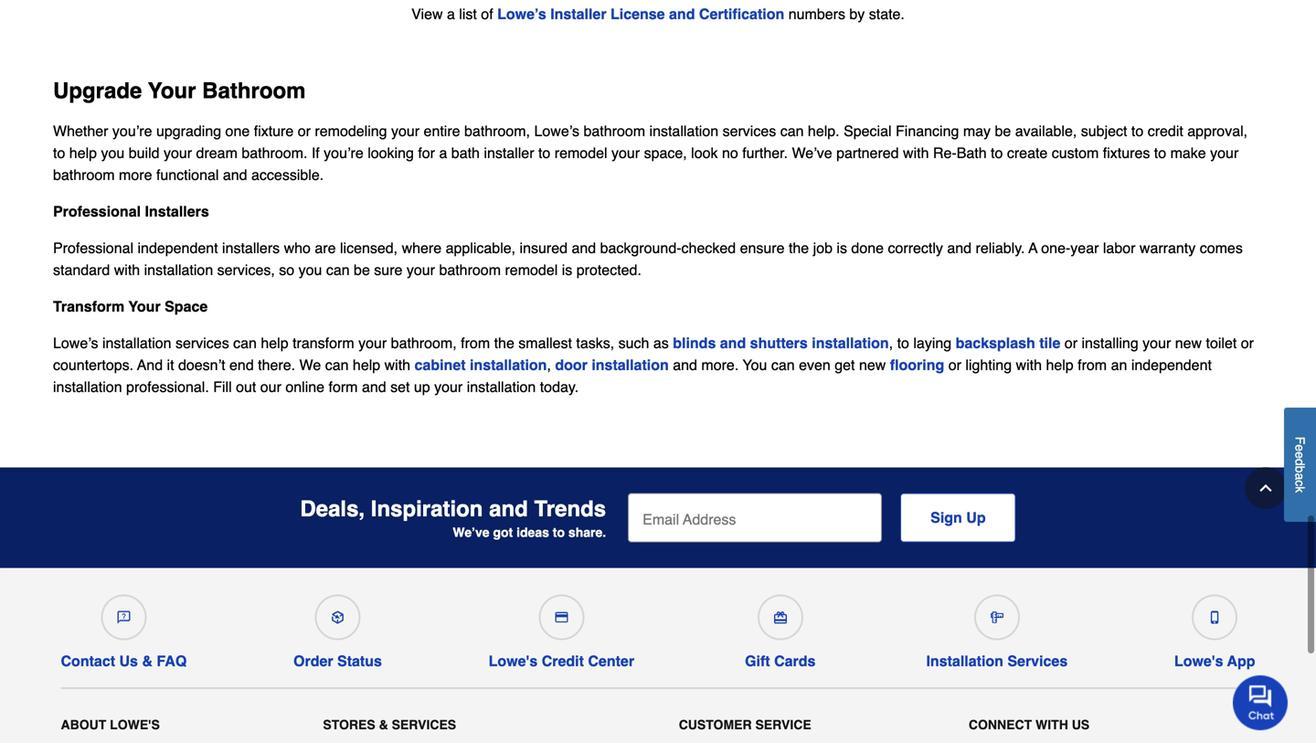 Task type: describe. For each thing, give the bounding box(es) containing it.
if
[[312, 145, 320, 162]]

your inside or lighting with help from an independent installation professional. fill out our online form and set up your installation today.
[[434, 379, 463, 395]]

& inside contact us & faq link
[[142, 653, 153, 670]]

deals, inspiration and trends we've got ideas to share.
[[300, 496, 606, 540]]

comes
[[1200, 240, 1243, 257]]

countertops.
[[53, 357, 133, 374]]

laying
[[913, 335, 952, 352]]

you inside whether you're upgrading one fixture or remodeling your entire bathroom, lowe's bathroom installation services can help. special financing may be available, subject to credit approval, to help you build your dream bathroom. if you're looking for a bath installer to remodel your space, look no further. we've partnered with re-bath to create custom fixtures to make your bathroom more functional and accessible.
[[101, 145, 125, 162]]

even
[[799, 357, 831, 374]]

stores & services
[[323, 718, 456, 732]]

space
[[165, 298, 208, 315]]

remodeling
[[315, 123, 387, 140]]

re-
[[933, 145, 957, 162]]

can down blinds and shutters installation link
[[771, 357, 795, 374]]

sign up
[[931, 509, 986, 526]]

0 vertical spatial bathroom
[[584, 123, 645, 140]]

independent inside or lighting with help from an independent installation professional. fill out our online form and set up your installation today.
[[1131, 357, 1212, 374]]

status
[[337, 653, 382, 670]]

make
[[1170, 145, 1206, 162]]

sign up button
[[900, 493, 1016, 543]]

lowe's for lowe's credit center
[[489, 653, 538, 670]]

to down the whether
[[53, 145, 65, 162]]

customer service
[[679, 718, 811, 732]]

licensed,
[[340, 240, 398, 257]]

installers
[[222, 240, 280, 257]]

0 horizontal spatial bathroom,
[[391, 335, 457, 352]]

and
[[137, 357, 163, 374]]

chat invite button image
[[1233, 675, 1289, 730]]

by
[[849, 6, 865, 23]]

bathroom
[[202, 78, 306, 103]]

checked
[[681, 240, 736, 257]]

scroll to top element
[[1245, 467, 1287, 509]]

services,
[[217, 262, 275, 278]]

installation services
[[926, 653, 1068, 670]]

gift cards link
[[741, 587, 820, 670]]

cabinet
[[415, 357, 466, 374]]

be inside professional independent installers who are licensed, where applicable, insured and background-checked ensure the job is done correctly and reliably. a one-year labor warranty comes standard with installation services, so you can be sure your bathroom remodel is protected.
[[354, 262, 370, 278]]

entire
[[424, 123, 460, 140]]

new inside or installing your new toilet or countertops. and it doesn't end there. we can help with
[[1175, 335, 1202, 352]]

help up there.
[[261, 335, 288, 352]]

cabinet installation , door installation and more. you can even get new flooring
[[415, 357, 944, 374]]

up
[[414, 379, 430, 395]]

professional for professional independent installers who are licensed, where applicable, insured and background-checked ensure the job is done correctly and reliably. a one-year labor warranty comes standard with installation services, so you can be sure your bathroom remodel is protected.
[[53, 240, 133, 257]]

2 vertical spatial lowe's
[[53, 335, 98, 352]]

1 vertical spatial &
[[379, 718, 388, 732]]

state.
[[869, 6, 905, 23]]

installation down cabinet installation link
[[467, 379, 536, 395]]

1 vertical spatial new
[[859, 357, 886, 374]]

f e e d b a c k
[[1293, 437, 1307, 493]]

background-
[[600, 240, 681, 257]]

and inside or lighting with help from an independent installation professional. fill out our online form and set up your installation today.
[[362, 379, 386, 395]]

connect with us
[[969, 718, 1090, 732]]

pickup image
[[331, 611, 344, 624]]

0 horizontal spatial the
[[494, 335, 514, 352]]

one
[[225, 123, 250, 140]]

or lighting with help from an independent installation professional. fill out our online form and set up your installation today.
[[53, 357, 1212, 395]]

accessible.
[[251, 167, 324, 183]]

professional for professional installers
[[53, 203, 141, 220]]

help inside or installing your new toilet or countertops. and it doesn't end there. we can help with
[[353, 357, 380, 374]]

lowe's inside whether you're upgrading one fixture or remodeling your entire bathroom, lowe's bathroom installation services can help. special financing may be available, subject to credit approval, to help you build your dream bathroom. if you're looking for a bath installer to remodel your space, look no further. we've partnered with re-bath to create custom fixtures to make your bathroom more functional and accessible.
[[534, 123, 579, 140]]

may
[[963, 123, 991, 140]]

1 vertical spatial services
[[392, 718, 456, 732]]

professional.
[[126, 379, 209, 395]]

door installation link
[[555, 357, 669, 374]]

the inside professional independent installers who are licensed, where applicable, insured and background-checked ensure the job is done correctly and reliably. a one-year labor warranty comes standard with installation services, so you can be sure your bathroom remodel is protected.
[[789, 240, 809, 257]]

numbers
[[788, 6, 845, 23]]

get
[[835, 357, 855, 374]]

1 horizontal spatial is
[[837, 240, 847, 257]]

credit card image
[[555, 611, 568, 624]]

help inside or lighting with help from an independent installation professional. fill out our online form and set up your installation today.
[[1046, 357, 1074, 374]]

faq
[[157, 653, 187, 670]]

up
[[966, 509, 986, 526]]

are
[[315, 240, 336, 257]]

to right 'bath' on the right of the page
[[991, 145, 1003, 162]]

about
[[61, 718, 106, 732]]

there.
[[258, 357, 295, 374]]

about lowe's
[[61, 718, 160, 732]]

space,
[[644, 145, 687, 162]]

Email Address email field
[[628, 493, 882, 543]]

look
[[691, 145, 718, 162]]

can inside professional independent installers who are licensed, where applicable, insured and background-checked ensure the job is done correctly and reliably. a one-year labor warranty comes standard with installation services, so you can be sure your bathroom remodel is protected.
[[326, 262, 350, 278]]

stores
[[323, 718, 375, 732]]

with inside professional independent installers who are licensed, where applicable, insured and background-checked ensure the job is done correctly and reliably. a one-year labor warranty comes standard with installation services, so you can be sure your bathroom remodel is protected.
[[114, 262, 140, 278]]

reliably.
[[976, 240, 1025, 257]]

tile
[[1039, 335, 1061, 352]]

0 vertical spatial from
[[461, 335, 490, 352]]

installation up and
[[102, 335, 171, 352]]

bath
[[451, 145, 480, 162]]

dimensions image
[[991, 611, 1003, 624]]

lowe's app link
[[1174, 587, 1255, 670]]

fill
[[213, 379, 232, 395]]

an
[[1111, 357, 1127, 374]]

c
[[1293, 480, 1307, 486]]

and up protected.
[[572, 240, 596, 257]]

customer care image
[[117, 611, 130, 624]]

your up functional
[[164, 145, 192, 162]]

who
[[284, 240, 311, 257]]

can up end
[[233, 335, 257, 352]]

installer
[[550, 6, 606, 23]]

1 vertical spatial you're
[[324, 145, 364, 162]]

credit
[[1148, 123, 1183, 140]]

f
[[1293, 437, 1307, 444]]

installer
[[484, 145, 534, 162]]

lowe's installation services can help transform your bathroom, from the smallest tasks, such as blinds and shutters installation , to laying backsplash tile
[[53, 335, 1061, 352]]

contact
[[61, 653, 115, 670]]

to right installer
[[538, 145, 550, 162]]

professional independent installers who are licensed, where applicable, insured and background-checked ensure the job is done correctly and reliably. a one-year labor warranty comes standard with installation services, so you can be sure your bathroom remodel is protected.
[[53, 240, 1243, 278]]

sign
[[931, 509, 962, 526]]

applicable,
[[446, 240, 516, 257]]

installers
[[145, 203, 209, 220]]

ensure
[[740, 240, 785, 257]]

to inside deals, inspiration and trends we've got ideas to share.
[[553, 525, 565, 540]]

we've inside deals, inspiration and trends we've got ideas to share.
[[453, 525, 490, 540]]

gift
[[745, 653, 770, 670]]

fixture
[[254, 123, 294, 140]]

tasks,
[[576, 335, 614, 352]]

installation down countertops.
[[53, 379, 122, 395]]

share.
[[568, 525, 606, 540]]

with inside or installing your new toilet or countertops. and it doesn't end there. we can help with
[[384, 357, 410, 374]]

us
[[1072, 718, 1090, 732]]

1 e from the top
[[1293, 444, 1307, 451]]

installation inside whether you're upgrading one fixture or remodeling your entire bathroom, lowe's bathroom installation services can help. special financing may be available, subject to credit approval, to help you build your dream bathroom. if you're looking for a bath installer to remodel your space, look no further. we've partnered with re-bath to create custom fixtures to make your bathroom more functional and accessible.
[[649, 123, 718, 140]]

of
[[481, 6, 493, 23]]

lowe's for lowe's app
[[1174, 653, 1223, 670]]

standard
[[53, 262, 110, 278]]

bathroom inside professional independent installers who are licensed, where applicable, insured and background-checked ensure the job is done correctly and reliably. a one-year labor warranty comes standard with installation services, so you can be sure your bathroom remodel is protected.
[[439, 262, 501, 278]]



Task type: vqa. For each thing, say whether or not it's contained in the screenshot.
tips
no



Task type: locate. For each thing, give the bounding box(es) containing it.
1 horizontal spatial new
[[1175, 335, 1202, 352]]

service
[[755, 718, 811, 732]]

independent inside professional independent installers who are licensed, where applicable, insured and background-checked ensure the job is done correctly and reliably. a one-year labor warranty comes standard with installation services, so you can be sure your bathroom remodel is protected.
[[138, 240, 218, 257]]

your down where
[[407, 262, 435, 278]]

your right the transform
[[358, 335, 387, 352]]

,
[[889, 335, 893, 352], [547, 357, 551, 374]]

and inside deals, inspiration and trends we've got ideas to share.
[[489, 496, 528, 521]]

backsplash tile link
[[956, 335, 1061, 352]]

more.
[[701, 357, 739, 374]]

the up cabinet installation link
[[494, 335, 514, 352]]

0 horizontal spatial services
[[175, 335, 229, 352]]

sure
[[374, 262, 403, 278]]

1 professional from the top
[[53, 203, 141, 220]]

0 vertical spatial the
[[789, 240, 809, 257]]

to right ideas
[[553, 525, 565, 540]]

we
[[299, 357, 321, 374]]

your for upgrade
[[148, 78, 196, 103]]

2 e from the top
[[1293, 451, 1307, 459]]

connect
[[969, 718, 1032, 732]]

installation down such
[[592, 357, 669, 374]]

1 vertical spatial from
[[1078, 357, 1107, 374]]

and down dream
[[223, 167, 247, 183]]

lowe's right about
[[110, 718, 160, 732]]

installation up get
[[812, 335, 889, 352]]

subject
[[1081, 123, 1127, 140]]

we've down "help."
[[792, 145, 832, 162]]

help.
[[808, 123, 840, 140]]

lowe's left app
[[1174, 653, 1223, 670]]

can inside or installing your new toilet or countertops. and it doesn't end there. we can help with
[[325, 357, 349, 374]]

help down tile
[[1046, 357, 1074, 374]]

e up d on the right bottom of the page
[[1293, 444, 1307, 451]]

0 horizontal spatial services
[[392, 718, 456, 732]]

or installing your new toilet or countertops. and it doesn't end there. we can help with
[[53, 335, 1254, 374]]

0 vertical spatial new
[[1175, 335, 1202, 352]]

a right for
[[439, 145, 447, 162]]

view
[[411, 6, 443, 23]]

lowe's left credit
[[489, 653, 538, 670]]

& right the stores
[[379, 718, 388, 732]]

1 vertical spatial we've
[[453, 525, 490, 540]]

1 vertical spatial bathroom
[[53, 167, 115, 183]]

and left reliably.
[[947, 240, 972, 257]]

help
[[69, 145, 97, 162], [261, 335, 288, 352], [353, 357, 380, 374], [1046, 357, 1074, 374]]

lowe's inside lowe's credit center link
[[489, 653, 538, 670]]

or right fixture
[[298, 123, 311, 140]]

and right license
[[669, 6, 695, 23]]

bath
[[957, 145, 987, 162]]

0 vertical spatial you
[[101, 145, 125, 162]]

your down cabinet
[[434, 379, 463, 395]]

further.
[[742, 145, 788, 162]]

0 horizontal spatial independent
[[138, 240, 218, 257]]

can down are
[[326, 262, 350, 278]]

1 horizontal spatial we've
[[792, 145, 832, 162]]

professional up "standard" at top
[[53, 240, 133, 257]]

lowe's inside lowe's app 'link'
[[1174, 653, 1223, 670]]

2 vertical spatial a
[[1293, 473, 1307, 480]]

and up more.
[[720, 335, 746, 352]]

0 vertical spatial you're
[[112, 123, 152, 140]]

0 vertical spatial &
[[142, 653, 153, 670]]

create
[[1007, 145, 1048, 162]]

form
[[329, 379, 358, 395]]

independent right an
[[1131, 357, 1212, 374]]

1 vertical spatial remodel
[[505, 262, 558, 278]]

1 horizontal spatial ,
[[889, 335, 893, 352]]

whether
[[53, 123, 108, 140]]

professional down more
[[53, 203, 141, 220]]

our
[[260, 379, 281, 395]]

your up looking
[[391, 123, 420, 140]]

you left build
[[101, 145, 125, 162]]

1 horizontal spatial services
[[723, 123, 776, 140]]

bathroom down the whether
[[53, 167, 115, 183]]

or inside whether you're upgrading one fixture or remodeling your entire bathroom, lowe's bathroom installation services can help. special financing may be available, subject to credit approval, to help you build your dream bathroom. if you're looking for a bath installer to remodel your space, look no further. we've partnered with re-bath to create custom fixtures to make your bathroom more functional and accessible.
[[298, 123, 311, 140]]

order
[[293, 653, 333, 670]]

0 horizontal spatial be
[[354, 262, 370, 278]]

with up set
[[384, 357, 410, 374]]

with inside or lighting with help from an independent installation professional. fill out our online form and set up your installation today.
[[1016, 357, 1042, 374]]

us
[[119, 653, 138, 670]]

you're up build
[[112, 123, 152, 140]]

0 vertical spatial services
[[723, 123, 776, 140]]

from left an
[[1078, 357, 1107, 374]]

flooring
[[890, 357, 944, 374]]

help inside whether you're upgrading one fixture or remodeling your entire bathroom, lowe's bathroom installation services can help. special financing may be available, subject to credit approval, to help you build your dream bathroom. if you're looking for a bath installer to remodel your space, look no further. we've partnered with re-bath to create custom fixtures to make your bathroom more functional and accessible.
[[69, 145, 97, 162]]

0 horizontal spatial lowe's
[[110, 718, 160, 732]]

door
[[555, 357, 588, 374]]

your left space,
[[611, 145, 640, 162]]

can up form
[[325, 357, 349, 374]]

professional inside professional independent installers who are licensed, where applicable, insured and background-checked ensure the job is done correctly and reliably. a one-year labor warranty comes standard with installation services, so you can be sure your bathroom remodel is protected.
[[53, 240, 133, 257]]

a left list
[[447, 6, 455, 23]]

upgrading
[[156, 123, 221, 140]]

0 horizontal spatial we've
[[453, 525, 490, 540]]

gift cards
[[745, 653, 816, 670]]

1 horizontal spatial you
[[298, 262, 322, 278]]

installation down 'smallest'
[[470, 357, 547, 374]]

contact us & faq link
[[61, 587, 187, 670]]

as
[[653, 335, 669, 352]]

with
[[903, 145, 929, 162], [114, 262, 140, 278], [384, 357, 410, 374], [1016, 357, 1042, 374]]

0 horizontal spatial you
[[101, 145, 125, 162]]

0 horizontal spatial new
[[859, 357, 886, 374]]

1 vertical spatial your
[[128, 298, 161, 315]]

installation inside professional independent installers who are licensed, where applicable, insured and background-checked ensure the job is done correctly and reliably. a one-year labor warranty comes standard with installation services, so you can be sure your bathroom remodel is protected.
[[144, 262, 213, 278]]

more
[[119, 167, 152, 183]]

2 vertical spatial bathroom
[[439, 262, 501, 278]]

is down insured
[[562, 262, 572, 278]]

lowe's right of
[[497, 6, 546, 23]]

one-
[[1041, 240, 1071, 257]]

your inside or installing your new toilet or countertops. and it doesn't end there. we can help with
[[1143, 335, 1171, 352]]

1 vertical spatial bathroom,
[[391, 335, 457, 352]]

be
[[995, 123, 1011, 140], [354, 262, 370, 278]]

0 vertical spatial lowe's
[[497, 6, 546, 23]]

contact us & faq
[[61, 653, 187, 670]]

flooring link
[[890, 357, 944, 374]]

your right installing
[[1143, 335, 1171, 352]]

blinds
[[673, 335, 716, 352]]

the left job
[[789, 240, 809, 257]]

chevron up image
[[1257, 479, 1275, 497]]

can left "help."
[[780, 123, 804, 140]]

your
[[391, 123, 420, 140], [164, 145, 192, 162], [611, 145, 640, 162], [1210, 145, 1239, 162], [407, 262, 435, 278], [358, 335, 387, 352], [1143, 335, 1171, 352], [434, 379, 463, 395]]

from inside or lighting with help from an independent installation professional. fill out our online form and set up your installation today.
[[1078, 357, 1107, 374]]

and
[[669, 6, 695, 23], [223, 167, 247, 183], [572, 240, 596, 257], [947, 240, 972, 257], [720, 335, 746, 352], [673, 357, 697, 374], [362, 379, 386, 395], [489, 496, 528, 521]]

bathroom.
[[242, 145, 307, 162]]

remodel down insured
[[505, 262, 558, 278]]

installation up space
[[144, 262, 213, 278]]

a inside f e e d b a c k button
[[1293, 473, 1307, 480]]

mobile image
[[1208, 611, 1221, 624]]

bathroom, up installer
[[464, 123, 530, 140]]

build
[[129, 145, 160, 162]]

app
[[1227, 653, 1255, 670]]

done
[[851, 240, 884, 257]]

0 horizontal spatial is
[[562, 262, 572, 278]]

1 vertical spatial lowe's
[[534, 123, 579, 140]]

and left set
[[362, 379, 386, 395]]

0 vertical spatial a
[[447, 6, 455, 23]]

you right so on the top left
[[298, 262, 322, 278]]

and up got at left bottom
[[489, 496, 528, 521]]

& right "us"
[[142, 653, 153, 670]]

with down backsplash tile link
[[1016, 357, 1042, 374]]

2 professional from the top
[[53, 240, 133, 257]]

0 vertical spatial remodel
[[555, 145, 607, 162]]

dream
[[196, 145, 238, 162]]

services up "doesn't"
[[175, 335, 229, 352]]

new left 'toilet'
[[1175, 335, 1202, 352]]

1 vertical spatial you
[[298, 262, 322, 278]]

1 horizontal spatial you're
[[324, 145, 364, 162]]

your left space
[[128, 298, 161, 315]]

correctly
[[888, 240, 943, 257]]

online
[[285, 379, 325, 395]]

services right the stores
[[392, 718, 456, 732]]

or down laying
[[948, 357, 961, 374]]

be inside whether you're upgrading one fixture or remodeling your entire bathroom, lowe's bathroom installation services can help. special financing may be available, subject to credit approval, to help you build your dream bathroom. if you're looking for a bath installer to remodel your space, look no further. we've partnered with re-bath to create custom fixtures to make your bathroom more functional and accessible.
[[995, 123, 1011, 140]]

remodel inside whether you're upgrading one fixture or remodeling your entire bathroom, lowe's bathroom installation services can help. special financing may be available, subject to credit approval, to help you build your dream bathroom. if you're looking for a bath installer to remodel your space, look no further. we've partnered with re-bath to create custom fixtures to make your bathroom more functional and accessible.
[[555, 145, 607, 162]]

center
[[588, 653, 634, 670]]

your up upgrading
[[148, 78, 196, 103]]

0 vertical spatial ,
[[889, 335, 893, 352]]

bathroom
[[584, 123, 645, 140], [53, 167, 115, 183], [439, 262, 501, 278]]

with inside whether you're upgrading one fixture or remodeling your entire bathroom, lowe's bathroom installation services can help. special financing may be available, subject to credit approval, to help you build your dream bathroom. if you're looking for a bath installer to remodel your space, look no further. we've partnered with re-bath to create custom fixtures to make your bathroom more functional and accessible.
[[903, 145, 929, 162]]

with down financing
[[903, 145, 929, 162]]

your down the approval,
[[1210, 145, 1239, 162]]

0 vertical spatial independent
[[138, 240, 218, 257]]

where
[[402, 240, 442, 257]]

or right 'toilet'
[[1241, 335, 1254, 352]]

bathroom down applicable,
[[439, 262, 501, 278]]

help up form
[[353, 357, 380, 374]]

custom
[[1052, 145, 1099, 162]]

0 vertical spatial services
[[1008, 653, 1068, 670]]

bathroom, inside whether you're upgrading one fixture or remodeling your entire bathroom, lowe's bathroom installation services can help. special financing may be available, subject to credit approval, to help you build your dream bathroom. if you're looking for a bath installer to remodel your space, look no further. we've partnered with re-bath to create custom fixtures to make your bathroom more functional and accessible.
[[464, 123, 530, 140]]

installation up space,
[[649, 123, 718, 140]]

gift card image
[[774, 611, 787, 624]]

1 horizontal spatial services
[[1008, 653, 1068, 670]]

sign up form
[[628, 493, 1016, 543]]

lowe's up countertops.
[[53, 335, 98, 352]]

your for transform
[[128, 298, 161, 315]]

0 vertical spatial is
[[837, 240, 847, 257]]

1 horizontal spatial the
[[789, 240, 809, 257]]

to
[[1131, 123, 1144, 140], [53, 145, 65, 162], [538, 145, 550, 162], [991, 145, 1003, 162], [1154, 145, 1166, 162], [897, 335, 909, 352], [553, 525, 565, 540]]

lowe's up installer
[[534, 123, 579, 140]]

1 vertical spatial ,
[[547, 357, 551, 374]]

0 vertical spatial your
[[148, 78, 196, 103]]

1 vertical spatial is
[[562, 262, 572, 278]]

from
[[461, 335, 490, 352], [1078, 357, 1107, 374]]

0 horizontal spatial &
[[142, 653, 153, 670]]

certification
[[699, 6, 784, 23]]

you inside professional independent installers who are licensed, where applicable, insured and background-checked ensure the job is done correctly and reliably. a one-year labor warranty comes standard with installation services, so you can be sure your bathroom remodel is protected.
[[298, 262, 322, 278]]

to down credit
[[1154, 145, 1166, 162]]

installation
[[926, 653, 1003, 670]]

with up transform your space
[[114, 262, 140, 278]]

view a list of lowe's installer license and certification numbers by state.
[[411, 6, 905, 23]]

functional
[[156, 167, 219, 183]]

job
[[813, 240, 833, 257]]

0 horizontal spatial ,
[[547, 357, 551, 374]]

remodel inside professional independent installers who are licensed, where applicable, insured and background-checked ensure the job is done correctly and reliably. a one-year labor warranty comes standard with installation services, so you can be sure your bathroom remodel is protected.
[[505, 262, 558, 278]]

0 vertical spatial bathroom,
[[464, 123, 530, 140]]

be right may
[[995, 123, 1011, 140]]

a inside whether you're upgrading one fixture or remodeling your entire bathroom, lowe's bathroom installation services can help. special financing may be available, subject to credit approval, to help you build your dream bathroom. if you're looking for a bath installer to remodel your space, look no further. we've partnered with re-bath to create custom fixtures to make your bathroom more functional and accessible.
[[439, 145, 447, 162]]

is right job
[[837, 240, 847, 257]]

1 horizontal spatial bathroom,
[[464, 123, 530, 140]]

, up flooring
[[889, 335, 893, 352]]

1 horizontal spatial lowe's
[[489, 653, 538, 670]]

remodel right installer
[[555, 145, 607, 162]]

you
[[743, 357, 767, 374]]

bathroom up space,
[[584, 123, 645, 140]]

1 horizontal spatial from
[[1078, 357, 1107, 374]]

services
[[723, 123, 776, 140], [175, 335, 229, 352]]

list
[[459, 6, 477, 23]]

1 horizontal spatial be
[[995, 123, 1011, 140]]

whether you're upgrading one fixture or remodeling your entire bathroom, lowe's bathroom installation services can help. special financing may be available, subject to credit approval, to help you build your dream bathroom. if you're looking for a bath installer to remodel your space, look no further. we've partnered with re-bath to create custom fixtures to make your bathroom more functional and accessible.
[[53, 123, 1248, 183]]

help down the whether
[[69, 145, 97, 162]]

shutters
[[750, 335, 808, 352]]

we've left got at left bottom
[[453, 525, 490, 540]]

and down blinds
[[673, 357, 697, 374]]

0 horizontal spatial you're
[[112, 123, 152, 140]]

license
[[611, 6, 665, 23]]

to up fixtures
[[1131, 123, 1144, 140]]

customer
[[679, 718, 752, 732]]

0 horizontal spatial bathroom
[[53, 167, 115, 183]]

independent down installers
[[138, 240, 218, 257]]

services inside whether you're upgrading one fixture or remodeling your entire bathroom, lowe's bathroom installation services can help. special financing may be available, subject to credit approval, to help you build your dream bathroom. if you're looking for a bath installer to remodel your space, look no further. we've partnered with re-bath to create custom fixtures to make your bathroom more functional and accessible.
[[723, 123, 776, 140]]

you're down remodeling
[[324, 145, 364, 162]]

no
[[722, 145, 738, 162]]

0 vertical spatial professional
[[53, 203, 141, 220]]

e up b
[[1293, 451, 1307, 459]]

installation services link
[[926, 587, 1068, 670]]

you
[[101, 145, 125, 162], [298, 262, 322, 278]]

be down licensed,
[[354, 262, 370, 278]]

1 horizontal spatial &
[[379, 718, 388, 732]]

with
[[1036, 718, 1068, 732]]

lowe's credit center
[[489, 653, 634, 670]]

1 vertical spatial services
[[175, 335, 229, 352]]

transform your space
[[53, 298, 208, 315]]

financing
[[896, 123, 959, 140]]

and inside whether you're upgrading one fixture or remodeling your entire bathroom, lowe's bathroom installation services can help. special financing may be available, subject to credit approval, to help you build your dream bathroom. if you're looking for a bath installer to remodel your space, look no further. we've partnered with re-bath to create custom fixtures to make your bathroom more functional and accessible.
[[223, 167, 247, 183]]

special
[[844, 123, 892, 140]]

1 vertical spatial the
[[494, 335, 514, 352]]

new right get
[[859, 357, 886, 374]]

a up k
[[1293, 473, 1307, 480]]

1 vertical spatial independent
[[1131, 357, 1212, 374]]

to up flooring link
[[897, 335, 909, 352]]

2 horizontal spatial lowe's
[[1174, 653, 1223, 670]]

we've inside whether you're upgrading one fixture or remodeling your entire bathroom, lowe's bathroom installation services can help. special financing may be available, subject to credit approval, to help you build your dream bathroom. if you're looking for a bath installer to remodel your space, look no further. we've partnered with re-bath to create custom fixtures to make your bathroom more functional and accessible.
[[792, 145, 832, 162]]

0 vertical spatial we've
[[792, 145, 832, 162]]

from up cabinet installation link
[[461, 335, 490, 352]]

0 vertical spatial be
[[995, 123, 1011, 140]]

ideas
[[516, 525, 549, 540]]

today.
[[540, 379, 579, 395]]

d
[[1293, 459, 1307, 466]]

looking
[[368, 145, 414, 162]]

upgrade
[[53, 78, 142, 103]]

installation
[[649, 123, 718, 140], [144, 262, 213, 278], [102, 335, 171, 352], [812, 335, 889, 352], [470, 357, 547, 374], [592, 357, 669, 374], [53, 379, 122, 395], [467, 379, 536, 395]]

deals,
[[300, 496, 365, 521]]

new
[[1175, 335, 1202, 352], [859, 357, 886, 374]]

toilet
[[1206, 335, 1237, 352]]

or right tile
[[1065, 335, 1078, 352]]

services up connect with us
[[1008, 653, 1068, 670]]

2 horizontal spatial bathroom
[[584, 123, 645, 140]]

, down 'smallest'
[[547, 357, 551, 374]]

1 vertical spatial a
[[439, 145, 447, 162]]

you're
[[112, 123, 152, 140], [324, 145, 364, 162]]

services up 'further.'
[[723, 123, 776, 140]]

your inside professional independent installers who are licensed, where applicable, insured and background-checked ensure the job is done correctly and reliably. a one-year labor warranty comes standard with installation services, so you can be sure your bathroom remodel is protected.
[[407, 262, 435, 278]]

1 vertical spatial be
[[354, 262, 370, 278]]

bathroom, up cabinet
[[391, 335, 457, 352]]

can inside whether you're upgrading one fixture or remodeling your entire bathroom, lowe's bathroom installation services can help. special financing may be available, subject to credit approval, to help you build your dream bathroom. if you're looking for a bath installer to remodel your space, look no further. we've partnered with re-bath to create custom fixtures to make your bathroom more functional and accessible.
[[780, 123, 804, 140]]

1 horizontal spatial bathroom
[[439, 262, 501, 278]]

or inside or lighting with help from an independent installation professional. fill out our online form and set up your installation today.
[[948, 357, 961, 374]]

1 vertical spatial professional
[[53, 240, 133, 257]]

0 horizontal spatial from
[[461, 335, 490, 352]]

1 horizontal spatial independent
[[1131, 357, 1212, 374]]

trends
[[534, 496, 606, 521]]

professional
[[53, 203, 141, 220], [53, 240, 133, 257]]



